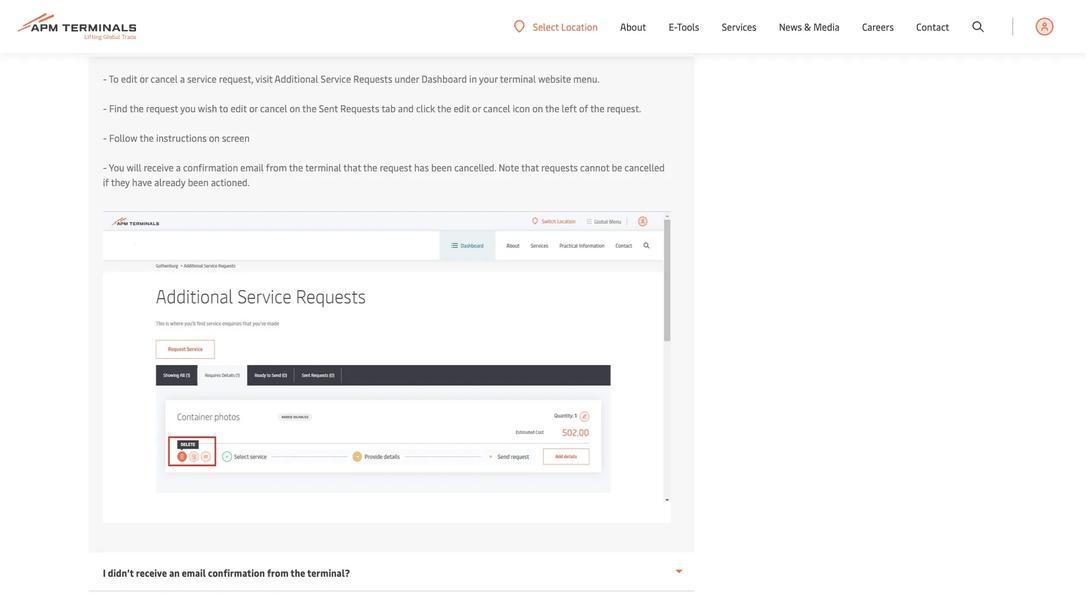 Task type: vqa. For each thing, say whether or not it's contained in the screenshot.
No results, please reset your filter
no



Task type: locate. For each thing, give the bounding box(es) containing it.
email inside you will receive a confirmation email from the terminal that the request has been cancelled. note that requests cannot be cancelled if they have already been actioned.
[[240, 161, 264, 174]]

0 vertical spatial service
[[180, 33, 212, 46]]

- left to
[[103, 72, 107, 85]]

confirmation inside you will receive a confirmation email from the terminal that the request has been cancelled. note that requests cannot be cancelled if they have already been actioned.
[[183, 161, 238, 174]]

1 vertical spatial a
[[180, 72, 185, 85]]

1 horizontal spatial been
[[431, 161, 452, 174]]

1 - from the top
[[103, 72, 107, 85]]

1 horizontal spatial on
[[290, 102, 300, 115]]

- follow the instructions on screen
[[103, 132, 250, 144]]

0 vertical spatial email
[[240, 161, 264, 174]]

been
[[431, 161, 452, 174], [188, 176, 209, 189]]

0 vertical spatial from
[[266, 161, 287, 174]]

to
[[219, 102, 228, 115]]

cancel or revise a service request button
[[89, 19, 695, 57]]

confirmation
[[183, 161, 238, 174], [208, 567, 265, 580]]

about
[[621, 20, 646, 33]]

cancel or revise a service request
[[103, 33, 249, 46]]

click
[[416, 102, 435, 115]]

- to edit or cancel a service request, visit additional service requests under dashboard in your terminal website menu.
[[103, 72, 600, 85]]

receive left an
[[136, 567, 167, 580]]

1 vertical spatial terminal
[[305, 161, 341, 174]]

already
[[154, 176, 186, 189]]

receive for will
[[144, 161, 174, 174]]

terminal
[[500, 72, 536, 85], [305, 161, 341, 174]]

-
[[103, 72, 107, 85], [103, 102, 107, 115], [103, 132, 107, 144], [103, 161, 107, 174]]

1 vertical spatial receive
[[136, 567, 167, 580]]

a right revise on the top of the page
[[173, 33, 178, 46]]

4 - from the top
[[103, 161, 107, 174]]

the inside dropdown button
[[291, 567, 305, 580]]

request
[[214, 33, 249, 46]]

0 vertical spatial terminal
[[500, 72, 536, 85]]

edit right to
[[121, 72, 137, 85]]

find the request you wish to edit or cancel on the sent requests tab and click the edit or cancel icon on the left of the request.
[[109, 102, 642, 115]]

0 vertical spatial confirmation
[[183, 161, 238, 174]]

visit
[[256, 72, 273, 85]]

0 horizontal spatial terminal
[[305, 161, 341, 174]]

1 vertical spatial service
[[321, 72, 351, 85]]

been right "has"
[[431, 161, 452, 174]]

0 vertical spatial request
[[146, 102, 178, 115]]

2 horizontal spatial cancel
[[483, 102, 511, 115]]

i
[[103, 567, 106, 580]]

on down additional
[[290, 102, 300, 115]]

confirmation inside dropdown button
[[208, 567, 265, 580]]

from inside you will receive a confirmation email from the terminal that the request has been cancelled. note that requests cannot be cancelled if they have already been actioned.
[[266, 161, 287, 174]]

1 that from the left
[[344, 161, 361, 174]]

email
[[240, 161, 264, 174], [182, 567, 206, 580]]

been right already
[[188, 176, 209, 189]]

news & media button
[[779, 0, 840, 53]]

service
[[187, 72, 217, 85]]

- left find
[[103, 102, 107, 115]]

menu.
[[574, 72, 600, 85]]

on
[[290, 102, 300, 115], [533, 102, 543, 115], [209, 132, 220, 144]]

&
[[805, 20, 812, 33]]

you will receive a confirmation email from the terminal that the request has been cancelled. note that requests cannot be cancelled if they have already been actioned.
[[103, 161, 665, 189]]

terminal?
[[307, 567, 350, 580]]

0 horizontal spatial on
[[209, 132, 220, 144]]

cancel
[[151, 72, 178, 85], [260, 102, 287, 115], [483, 102, 511, 115]]

a inside dropdown button
[[173, 33, 178, 46]]

cancel
[[103, 33, 132, 46]]

the
[[130, 102, 144, 115], [302, 102, 317, 115], [437, 102, 452, 115], [545, 102, 560, 115], [591, 102, 605, 115], [140, 132, 154, 144], [289, 161, 303, 174], [363, 161, 378, 174], [291, 567, 305, 580]]

receive inside dropdown button
[[136, 567, 167, 580]]

request,
[[219, 72, 253, 85]]

i didn't receive an email confirmation from the terminal?
[[103, 567, 350, 580]]

2 - from the top
[[103, 102, 107, 115]]

edit
[[121, 72, 137, 85], [231, 102, 247, 115], [454, 102, 470, 115]]

0 horizontal spatial service
[[180, 33, 212, 46]]

1 vertical spatial from
[[267, 567, 289, 580]]

cancel or edit image
[[103, 211, 671, 524]]

1 horizontal spatial terminal
[[500, 72, 536, 85]]

if
[[103, 176, 109, 189]]

request left "has"
[[380, 161, 412, 174]]

edit right the to
[[231, 102, 247, 115]]

a up already
[[176, 161, 181, 174]]

cancel down the 'visit'
[[260, 102, 287, 115]]

a left service
[[180, 72, 185, 85]]

that
[[344, 161, 361, 174], [521, 161, 539, 174]]

an
[[169, 567, 180, 580]]

a for service
[[173, 33, 178, 46]]

screen
[[222, 132, 250, 144]]

news & media
[[779, 20, 840, 33]]

email right an
[[182, 567, 206, 580]]

1 horizontal spatial request
[[380, 161, 412, 174]]

receive
[[144, 161, 174, 174], [136, 567, 167, 580]]

1 vertical spatial confirmation
[[208, 567, 265, 580]]

0 horizontal spatial that
[[344, 161, 361, 174]]

a
[[173, 33, 178, 46], [180, 72, 185, 85], [176, 161, 181, 174]]

0 vertical spatial receive
[[144, 161, 174, 174]]

0 horizontal spatial been
[[188, 176, 209, 189]]

be
[[612, 161, 622, 174]]

of
[[579, 102, 588, 115]]

cancel left service
[[151, 72, 178, 85]]

news
[[779, 20, 802, 33]]

from
[[266, 161, 287, 174], [267, 567, 289, 580]]

revise
[[145, 33, 171, 46]]

receive inside you will receive a confirmation email from the terminal that the request has been cancelled. note that requests cannot be cancelled if they have already been actioned.
[[144, 161, 174, 174]]

0 vertical spatial been
[[431, 161, 452, 174]]

cancel or revise a service request element
[[89, 57, 695, 553]]

- left "you"
[[103, 161, 107, 174]]

cancelled.
[[454, 161, 497, 174]]

request left you
[[146, 102, 178, 115]]

on right icon
[[533, 102, 543, 115]]

service
[[180, 33, 212, 46], [321, 72, 351, 85]]

0 horizontal spatial email
[[182, 567, 206, 580]]

1 horizontal spatial service
[[321, 72, 351, 85]]

or
[[134, 33, 143, 46], [140, 72, 148, 85], [249, 102, 258, 115], [472, 102, 481, 115]]

receive up already
[[144, 161, 174, 174]]

service inside dropdown button
[[180, 33, 212, 46]]

2 vertical spatial a
[[176, 161, 181, 174]]

edit down the in
[[454, 102, 470, 115]]

or right to
[[140, 72, 148, 85]]

actioned.
[[211, 176, 250, 189]]

1 horizontal spatial that
[[521, 161, 539, 174]]

1 vertical spatial email
[[182, 567, 206, 580]]

service up sent
[[321, 72, 351, 85]]

services button
[[722, 0, 757, 53]]

request
[[146, 102, 178, 115], [380, 161, 412, 174]]

a inside you will receive a confirmation email from the terminal that the request has been cancelled. note that requests cannot be cancelled if they have already been actioned.
[[176, 161, 181, 174]]

tools
[[677, 20, 700, 33]]

0 vertical spatial a
[[173, 33, 178, 46]]

cancel left icon
[[483, 102, 511, 115]]

or right the to
[[249, 102, 258, 115]]

cancelled
[[625, 161, 665, 174]]

select location
[[533, 20, 598, 33]]

or inside dropdown button
[[134, 33, 143, 46]]

find
[[109, 102, 127, 115]]

1 vertical spatial request
[[380, 161, 412, 174]]

1 horizontal spatial email
[[240, 161, 264, 174]]

in
[[469, 72, 477, 85]]

instructions
[[156, 132, 207, 144]]

- left 'follow'
[[103, 132, 107, 144]]

service left request
[[180, 33, 212, 46]]

from for email
[[266, 161, 287, 174]]

on left screen
[[209, 132, 220, 144]]

email up actioned.
[[240, 161, 264, 174]]

from inside dropdown button
[[267, 567, 289, 580]]

or left revise on the top of the page
[[134, 33, 143, 46]]



Task type: describe. For each thing, give the bounding box(es) containing it.
requests
[[541, 161, 578, 174]]

careers button
[[862, 0, 894, 53]]

about button
[[621, 0, 646, 53]]

terminal inside you will receive a confirmation email from the terminal that the request has been cancelled. note that requests cannot be cancelled if they have already been actioned.
[[305, 161, 341, 174]]

e-tools
[[669, 20, 700, 33]]

requests
[[340, 102, 380, 115]]

0 horizontal spatial request
[[146, 102, 178, 115]]

requests under
[[353, 72, 419, 85]]

sent
[[319, 102, 338, 115]]

email inside i didn't receive an email confirmation from the terminal? dropdown button
[[182, 567, 206, 580]]

contact
[[917, 20, 950, 33]]

note
[[499, 161, 519, 174]]

1 vertical spatial been
[[188, 176, 209, 189]]

1 horizontal spatial edit
[[231, 102, 247, 115]]

has
[[414, 161, 429, 174]]

services
[[722, 20, 757, 33]]

icon
[[513, 102, 530, 115]]

didn't
[[108, 567, 134, 580]]

select
[[533, 20, 559, 33]]

careers
[[862, 20, 894, 33]]

request.
[[607, 102, 642, 115]]

receive for didn't
[[136, 567, 167, 580]]

dashboard
[[422, 72, 467, 85]]

will
[[127, 161, 141, 174]]

i didn't receive an email confirmation from the terminal? button
[[89, 553, 695, 592]]

left
[[562, 102, 577, 115]]

wish
[[198, 102, 217, 115]]

you
[[180, 102, 196, 115]]

tab
[[382, 102, 396, 115]]

have
[[132, 176, 152, 189]]

2 that from the left
[[521, 161, 539, 174]]

website
[[538, 72, 571, 85]]

1 horizontal spatial cancel
[[260, 102, 287, 115]]

additional
[[275, 72, 318, 85]]

cannot
[[580, 161, 610, 174]]

request inside you will receive a confirmation email from the terminal that the request has been cancelled. note that requests cannot be cancelled if they have already been actioned.
[[380, 161, 412, 174]]

you
[[109, 161, 124, 174]]

they
[[111, 176, 130, 189]]

2 horizontal spatial edit
[[454, 102, 470, 115]]

your
[[479, 72, 498, 85]]

location
[[561, 20, 598, 33]]

follow
[[109, 132, 138, 144]]

3 - from the top
[[103, 132, 107, 144]]

to
[[109, 72, 119, 85]]

media
[[814, 20, 840, 33]]

e-tools button
[[669, 0, 700, 53]]

a for confirmation
[[176, 161, 181, 174]]

0 horizontal spatial edit
[[121, 72, 137, 85]]

e-
[[669, 20, 677, 33]]

or down the in
[[472, 102, 481, 115]]

and
[[398, 102, 414, 115]]

2 horizontal spatial on
[[533, 102, 543, 115]]

contact button
[[917, 0, 950, 53]]

select location button
[[514, 20, 598, 33]]

0 horizontal spatial cancel
[[151, 72, 178, 85]]

from for confirmation
[[267, 567, 289, 580]]



